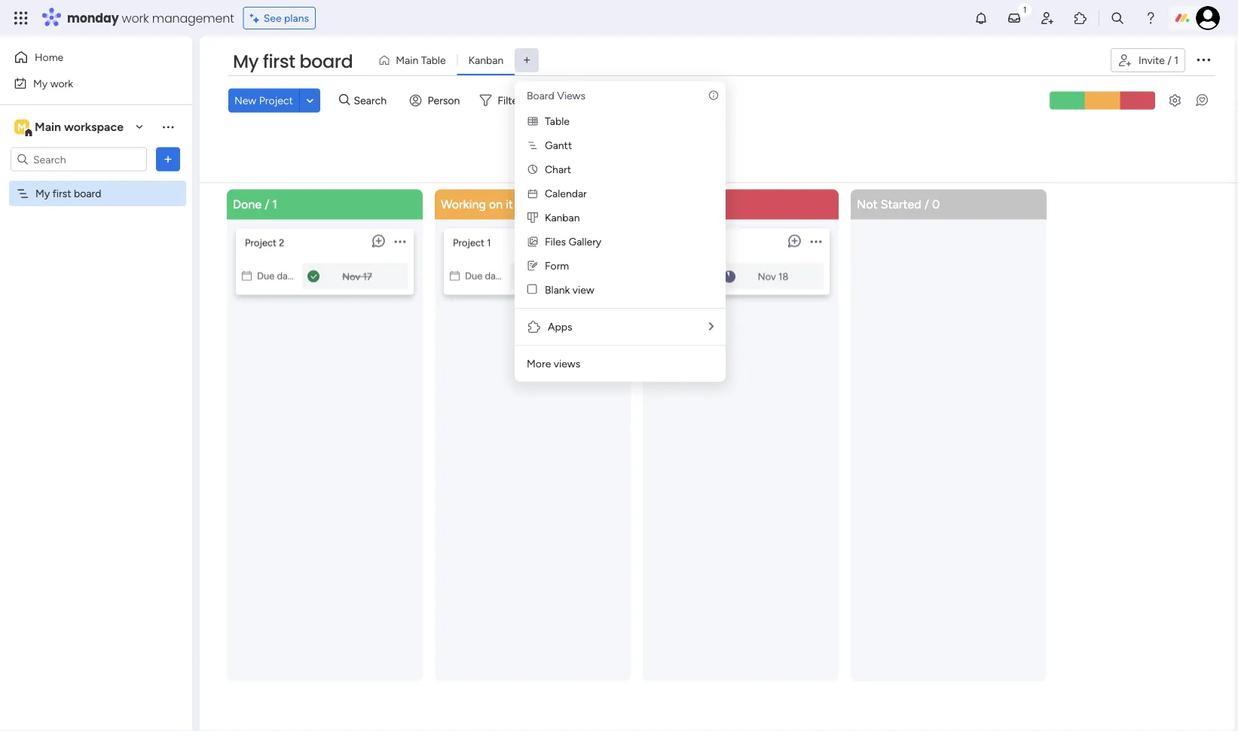 Task type: locate. For each thing, give the bounding box(es) containing it.
done
[[233, 197, 262, 212]]

kanban left add view icon in the left top of the page
[[469, 54, 504, 67]]

views
[[554, 358, 581, 370]]

option
[[0, 180, 192, 183]]

1 horizontal spatial work
[[122, 9, 149, 26]]

nov 16
[[550, 271, 580, 283]]

due date down the project 1 at top
[[465, 270, 505, 282]]

due down "project 2"
[[257, 270, 275, 282]]

project down working
[[453, 237, 485, 249]]

add view image
[[524, 55, 530, 66]]

first inside field
[[263, 49, 295, 74]]

my
[[233, 49, 259, 74], [33, 77, 48, 90], [35, 187, 50, 200]]

table
[[421, 54, 446, 67], [545, 115, 570, 128]]

1 image
[[1018, 1, 1032, 18]]

1 horizontal spatial v2 calendar view small outline image
[[450, 270, 460, 282]]

0 horizontal spatial due date
[[257, 270, 297, 282]]

plans
[[284, 12, 309, 24]]

my up new
[[233, 49, 259, 74]]

person button
[[404, 88, 469, 112]]

1 horizontal spatial due
[[465, 270, 483, 282]]

0 horizontal spatial v2 calendar view small outline image
[[242, 270, 252, 282]]

0 horizontal spatial kanban
[[469, 54, 504, 67]]

v2 calendar view small outline image
[[242, 270, 252, 282], [450, 270, 460, 282]]

my down search in workspace 'field'
[[35, 187, 50, 200]]

project right new
[[259, 94, 293, 107]]

my first board up angle down icon
[[233, 49, 353, 74]]

select product image
[[14, 11, 29, 26]]

0 vertical spatial first
[[263, 49, 295, 74]]

files
[[545, 236, 566, 248]]

0 vertical spatial board
[[299, 49, 353, 74]]

john smith image
[[1196, 6, 1220, 30]]

nov left 17
[[342, 271, 360, 283]]

my down home
[[33, 77, 48, 90]]

due date down 2
[[257, 270, 297, 282]]

Search field
[[350, 90, 395, 111]]

v2 done deadline image
[[307, 270, 320, 284]]

0 horizontal spatial table
[[421, 54, 446, 67]]

main for main workspace
[[35, 120, 61, 134]]

0 vertical spatial my first board
[[233, 49, 353, 74]]

gallery
[[569, 236, 602, 248]]

inbox image
[[1007, 11, 1022, 26]]

main workspace
[[35, 120, 124, 134]]

1 vertical spatial kanban
[[545, 211, 580, 224]]

new
[[234, 94, 256, 107]]

1 vertical spatial table
[[545, 115, 570, 128]]

0 vertical spatial my
[[233, 49, 259, 74]]

nov left 18
[[758, 271, 776, 283]]

2 v2 calendar view small outline image from the left
[[450, 270, 460, 282]]

first inside list box
[[52, 187, 71, 200]]

my inside button
[[33, 77, 48, 90]]

0 vertical spatial main
[[396, 54, 418, 67]]

kanban
[[469, 54, 504, 67], [545, 211, 580, 224]]

board down search in workspace 'field'
[[74, 187, 101, 200]]

0 vertical spatial work
[[122, 9, 149, 26]]

project left 2
[[245, 237, 277, 249]]

2 horizontal spatial nov
[[758, 271, 776, 283]]

1 inside button
[[1174, 54, 1179, 67]]

v2 calendar view small outline image for done
[[242, 270, 252, 282]]

project 2
[[245, 237, 284, 249]]

kanban button
[[457, 48, 515, 72]]

my first board inside field
[[233, 49, 353, 74]]

work
[[122, 9, 149, 26], [50, 77, 73, 90]]

first down search in workspace 'field'
[[52, 187, 71, 200]]

1 horizontal spatial date
[[485, 270, 505, 282]]

main up person popup button
[[396, 54, 418, 67]]

v2 calendar view small outline image down "project 2"
[[242, 270, 252, 282]]

v2 search image
[[339, 92, 350, 109]]

1 horizontal spatial first
[[263, 49, 295, 74]]

2 vertical spatial my
[[35, 187, 50, 200]]

1 vertical spatial work
[[50, 77, 73, 90]]

1 vertical spatial board
[[74, 187, 101, 200]]

0 horizontal spatial due
[[257, 270, 275, 282]]

work down home
[[50, 77, 73, 90]]

Search in workspace field
[[32, 151, 126, 168]]

form
[[545, 260, 569, 272]]

date left v2 done deadline image on the left of the page
[[277, 270, 297, 282]]

table up 'gantt'
[[545, 115, 570, 128]]

0 vertical spatial kanban
[[469, 54, 504, 67]]

/ left 0
[[925, 197, 929, 212]]

1 horizontal spatial nov
[[550, 271, 568, 283]]

blank view
[[545, 284, 594, 297]]

main inside workspace selection element
[[35, 120, 61, 134]]

due down the project 1 at top
[[465, 270, 483, 282]]

it
[[506, 197, 513, 212]]

1 nov from the left
[[342, 271, 360, 283]]

2 nov from the left
[[550, 271, 568, 283]]

board
[[299, 49, 353, 74], [74, 187, 101, 200]]

view
[[573, 284, 594, 297]]

first
[[263, 49, 295, 74], [52, 187, 71, 200]]

home
[[35, 51, 63, 64]]

work inside button
[[50, 77, 73, 90]]

my work
[[33, 77, 73, 90]]

0 horizontal spatial first
[[52, 187, 71, 200]]

1 horizontal spatial main
[[396, 54, 418, 67]]

row group
[[224, 190, 1056, 732]]

/ inside button
[[1168, 54, 1172, 67]]

new project button
[[228, 88, 299, 112]]

table up person popup button
[[421, 54, 446, 67]]

2 due from the left
[[465, 270, 483, 282]]

nov
[[342, 271, 360, 283], [550, 271, 568, 283], [758, 271, 776, 283]]

1 horizontal spatial due date
[[465, 270, 505, 282]]

v2 calendar view small outline image down the project 1 at top
[[450, 270, 460, 282]]

1 due date from the left
[[257, 270, 297, 282]]

1
[[1174, 54, 1179, 67], [272, 197, 277, 212], [524, 197, 529, 212], [487, 237, 491, 249]]

date left v2 overdue deadline "icon"
[[485, 270, 505, 282]]

0 vertical spatial table
[[421, 54, 446, 67]]

0 horizontal spatial board
[[74, 187, 101, 200]]

board inside list box
[[74, 187, 101, 200]]

1 date from the left
[[277, 270, 297, 282]]

0 horizontal spatial main
[[35, 120, 61, 134]]

1 v2 calendar view small outline image from the left
[[242, 270, 252, 282]]

main inside button
[[396, 54, 418, 67]]

1 horizontal spatial my first board
[[233, 49, 353, 74]]

row group containing done
[[224, 190, 1056, 732]]

nov up the blank
[[550, 271, 568, 283]]

due
[[257, 270, 275, 282], [465, 270, 483, 282]]

0 horizontal spatial nov
[[342, 271, 360, 283]]

0 horizontal spatial date
[[277, 270, 297, 282]]

0 horizontal spatial my first board
[[35, 187, 101, 200]]

1 horizontal spatial kanban
[[545, 211, 580, 224]]

v2 calendar view small outline image for working on it
[[450, 270, 460, 282]]

/ right invite at the top
[[1168, 54, 1172, 67]]

done / 1
[[233, 197, 277, 212]]

0 horizontal spatial work
[[50, 77, 73, 90]]

my first board down search in workspace 'field'
[[35, 187, 101, 200]]

17
[[363, 271, 372, 283]]

v2 overdue deadline image
[[516, 270, 528, 284]]

main
[[396, 54, 418, 67], [35, 120, 61, 134]]

1 vertical spatial main
[[35, 120, 61, 134]]

kanban inside kanban "button"
[[469, 54, 504, 67]]

due date for on
[[465, 270, 505, 282]]

my first board
[[233, 49, 353, 74], [35, 187, 101, 200]]

1 vertical spatial my
[[33, 77, 48, 90]]

apps image
[[527, 320, 542, 335]]

project 1
[[453, 237, 491, 249]]

not started / 0
[[857, 197, 940, 212]]

1 vertical spatial first
[[52, 187, 71, 200]]

table inside button
[[421, 54, 446, 67]]

1 due from the left
[[257, 270, 275, 282]]

/ right done
[[265, 197, 269, 212]]

1 vertical spatial my first board
[[35, 187, 101, 200]]

2 due date from the left
[[465, 270, 505, 282]]

/
[[1168, 54, 1172, 67], [265, 197, 269, 212], [516, 197, 521, 212], [925, 197, 929, 212]]

kanban down calendar
[[545, 211, 580, 224]]

2 date from the left
[[485, 270, 505, 282]]

work right monday
[[122, 9, 149, 26]]

board up angle down icon
[[299, 49, 353, 74]]

1 right invite at the top
[[1174, 54, 1179, 67]]

date
[[277, 270, 297, 282], [485, 270, 505, 282]]

main right workspace image
[[35, 120, 61, 134]]

my work button
[[9, 71, 162, 95]]

first up new project
[[263, 49, 295, 74]]

due date
[[257, 270, 297, 282], [465, 270, 505, 282]]

project
[[259, 94, 293, 107], [245, 237, 277, 249], [453, 237, 485, 249]]

filter
[[498, 94, 521, 107]]

1 horizontal spatial board
[[299, 49, 353, 74]]



Task type: vqa. For each thing, say whether or not it's contained in the screenshot.
"DAPULSE CLOSE" 'image'
no



Task type: describe. For each thing, give the bounding box(es) containing it.
options image
[[161, 152, 176, 167]]

My first board field
[[229, 49, 357, 75]]

18
[[779, 271, 789, 283]]

main for main table
[[396, 54, 418, 67]]

sort button
[[549, 88, 603, 112]]

board inside field
[[299, 49, 353, 74]]

main table button
[[372, 48, 457, 72]]

angle down image
[[306, 95, 314, 106]]

due for working
[[465, 270, 483, 282]]

person
[[428, 94, 460, 107]]

1 right done
[[272, 197, 277, 212]]

monday
[[67, 9, 119, 26]]

my inside field
[[233, 49, 259, 74]]

work for my
[[50, 77, 73, 90]]

management
[[152, 9, 234, 26]]

started
[[881, 197, 922, 212]]

2
[[279, 237, 284, 249]]

working
[[441, 197, 486, 212]]

chart
[[545, 163, 571, 176]]

search everything image
[[1110, 11, 1125, 26]]

on
[[489, 197, 503, 212]]

work for monday
[[122, 9, 149, 26]]

workspace
[[64, 120, 124, 134]]

apps
[[548, 321, 572, 333]]

help image
[[1143, 11, 1158, 26]]

see plans
[[264, 12, 309, 24]]

nov for done / 1
[[342, 271, 360, 283]]

1 horizontal spatial table
[[545, 115, 570, 128]]

board views
[[527, 89, 586, 102]]

not
[[857, 197, 878, 212]]

16
[[571, 271, 580, 283]]

more views
[[527, 358, 581, 370]]

more
[[527, 358, 551, 370]]

apps image
[[1073, 11, 1088, 26]]

nov for working on it / 1
[[550, 271, 568, 283]]

arrow down image
[[527, 91, 545, 109]]

working on it / 1
[[441, 197, 529, 212]]

nov 17
[[342, 271, 372, 283]]

3 nov from the left
[[758, 271, 776, 283]]

new project
[[234, 94, 293, 107]]

due for done
[[257, 270, 275, 282]]

filter button
[[474, 88, 545, 112]]

views
[[557, 89, 586, 102]]

nov 18
[[758, 271, 789, 283]]

calendar
[[545, 187, 587, 200]]

workspace options image
[[161, 119, 176, 134]]

due date for /
[[257, 270, 297, 282]]

project for done / 1
[[245, 237, 277, 249]]

/ right it
[[516, 197, 521, 212]]

notifications image
[[974, 11, 989, 26]]

date for it
[[485, 270, 505, 282]]

workspace image
[[14, 119, 29, 135]]

project inside new project button
[[259, 94, 293, 107]]

board
[[527, 89, 554, 102]]

list arrow image
[[709, 321, 714, 332]]

my inside list box
[[35, 187, 50, 200]]

my first board list box
[[0, 178, 192, 410]]

sort
[[573, 94, 594, 107]]

project for working on it / 1
[[453, 237, 485, 249]]

0
[[932, 197, 940, 212]]

see
[[264, 12, 282, 24]]

invite
[[1139, 54, 1165, 67]]

invite / 1 button
[[1111, 48, 1186, 72]]

1 down working on it / 1
[[487, 237, 491, 249]]

gantt
[[545, 139, 572, 152]]

home button
[[9, 45, 162, 69]]

my first board inside list box
[[35, 187, 101, 200]]

see plans button
[[243, 7, 316, 29]]

workspace selection element
[[14, 118, 126, 138]]

options image
[[1195, 50, 1213, 68]]

monday work management
[[67, 9, 234, 26]]

files gallery
[[545, 236, 602, 248]]

date for 1
[[277, 270, 297, 282]]

invite / 1
[[1139, 54, 1179, 67]]

m
[[17, 121, 26, 133]]

1 right it
[[524, 197, 529, 212]]

blank
[[545, 284, 570, 297]]

main table
[[396, 54, 446, 67]]

invite members image
[[1040, 11, 1055, 26]]



